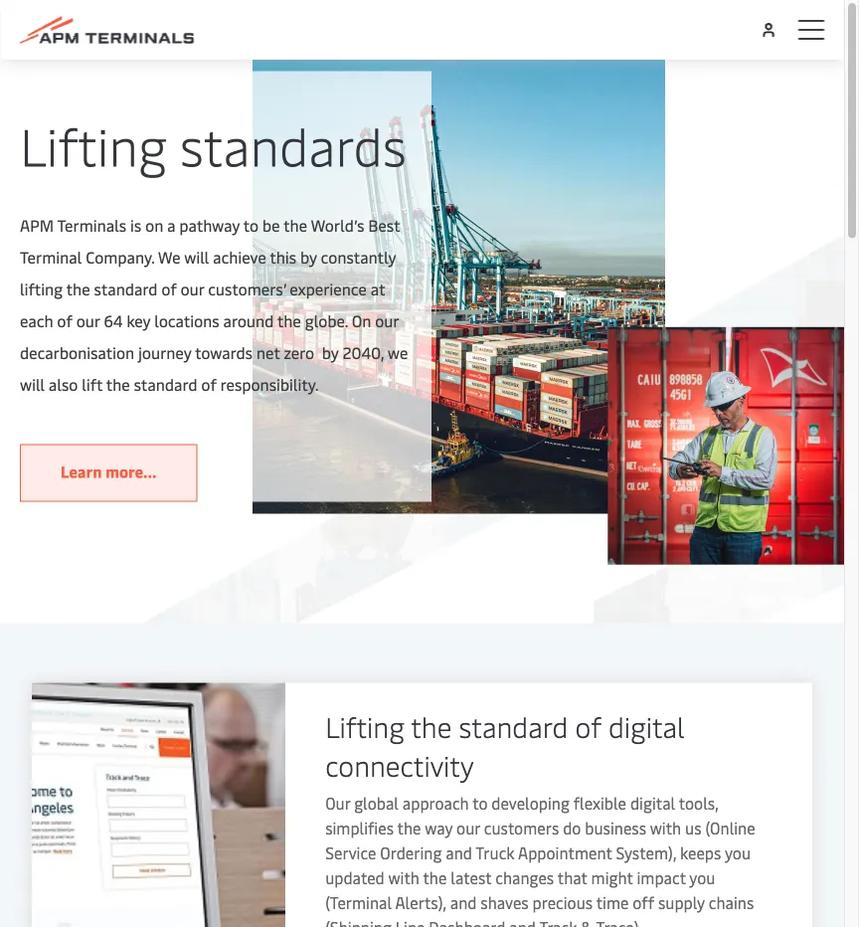 Task type: vqa. For each thing, say whether or not it's contained in the screenshot.
lift
yes



Task type: locate. For each thing, give the bounding box(es) containing it.
and up dashboard
[[450, 891, 477, 913]]

the right lifting on the left of page
[[66, 278, 90, 300]]

the right be
[[284, 215, 307, 236]]

1 horizontal spatial lifting
[[325, 707, 405, 745]]

1 vertical spatial and
[[450, 891, 477, 913]]

time
[[596, 891, 629, 913]]

0 horizontal spatial lifting
[[20, 110, 167, 180]]

and
[[446, 841, 472, 863], [450, 891, 477, 913], [510, 916, 536, 927]]

with
[[650, 817, 681, 838], [388, 866, 420, 888]]

digital up the business
[[631, 792, 676, 813]]

(online
[[706, 817, 756, 838]]

0 vertical spatial lifting
[[20, 110, 167, 180]]

business
[[585, 817, 647, 838]]

service
[[325, 841, 376, 863]]

apm terminals employee image
[[608, 327, 846, 565]]

(terminal
[[325, 891, 392, 913]]

global
[[354, 792, 399, 813]]

line
[[396, 916, 425, 927]]

alerts),
[[395, 891, 446, 913]]

standard down journey
[[134, 374, 197, 395]]

to inside "apm terminals is on a pathway to be the world's best terminal company. we will achieve this by constantly lifting the standard of our customers' experience at each of our 64 key locations around the globe. on our decarbonisation journey towards net zero  by 2040, we will also lift the standard of responsibility."
[[243, 215, 259, 236]]

1 vertical spatial to
[[473, 792, 488, 813]]

2 vertical spatial standard
[[459, 707, 568, 745]]

apm terminals is on a pathway to be the world's best terminal company. we will achieve this by constantly lifting the standard of our customers' experience at each of our 64 key locations around the globe. on our decarbonisation journey towards net zero  by 2040, we will also lift the standard of responsibility.
[[20, 215, 408, 395]]

digital
[[609, 707, 685, 745], [631, 792, 676, 813]]

on
[[352, 310, 371, 331]]

will right we
[[184, 246, 209, 268]]

key
[[127, 310, 150, 331]]

1 horizontal spatial to
[[473, 792, 488, 813]]

our up locations
[[181, 278, 204, 300]]

our
[[181, 278, 204, 300], [76, 310, 100, 331], [375, 310, 399, 331], [457, 817, 480, 838]]

0 vertical spatial will
[[184, 246, 209, 268]]

experience
[[290, 278, 367, 300]]

will left also
[[20, 374, 45, 395]]

of up the flexible
[[575, 707, 602, 745]]

the
[[284, 215, 307, 236], [66, 278, 90, 300], [277, 310, 301, 331], [106, 374, 130, 395], [411, 707, 452, 745], [397, 817, 421, 838], [423, 866, 447, 888]]

to right approach on the bottom of the page
[[473, 792, 488, 813]]

learn more...
[[61, 461, 157, 482]]

0 horizontal spatial to
[[243, 215, 259, 236]]

1 horizontal spatial will
[[184, 246, 209, 268]]

you
[[725, 841, 751, 863], [690, 866, 716, 888]]

with down the ordering
[[388, 866, 420, 888]]

our right on
[[375, 310, 399, 331]]

learn more... link
[[20, 444, 197, 502]]

1 vertical spatial you
[[690, 866, 716, 888]]

our right way on the bottom
[[457, 817, 480, 838]]

learn
[[61, 461, 102, 482]]

standard
[[94, 278, 158, 300], [134, 374, 197, 395], [459, 707, 568, 745]]

we
[[158, 246, 181, 268]]

digital up the flexible
[[609, 707, 685, 745]]

world's
[[311, 215, 365, 236]]

0 vertical spatial to
[[243, 215, 259, 236]]

you down (online
[[725, 841, 751, 863]]

net
[[257, 342, 280, 363]]

of
[[161, 278, 177, 300], [57, 310, 72, 331], [201, 374, 217, 395], [575, 707, 602, 745]]

0 horizontal spatial will
[[20, 374, 45, 395]]

1 vertical spatial standard
[[134, 374, 197, 395]]

around
[[223, 310, 274, 331]]

to left be
[[243, 215, 259, 236]]

you down keeps
[[690, 866, 716, 888]]

flexible
[[574, 792, 627, 813]]

1 horizontal spatial by
[[322, 342, 339, 363]]

by
[[300, 246, 317, 268], [322, 342, 339, 363]]

pathway
[[179, 215, 240, 236]]

lifting
[[20, 278, 63, 300]]

0 vertical spatial you
[[725, 841, 751, 863]]

standard up developing
[[459, 707, 568, 745]]

0 vertical spatial and
[[446, 841, 472, 863]]

will
[[184, 246, 209, 268], [20, 374, 45, 395]]

lift
[[82, 374, 103, 395]]

a
[[167, 215, 175, 236]]

apmt container tracking banner image
[[32, 683, 286, 927]]

lifting inside "lifting the standard of digital connectivity our global approach to developing flexible digital tools, simplifies the way our customers do business with us (online service ordering and truck appointment system), keeps you updated with the latest changes that might impact you (terminal alerts), and shaves precious time off supply chains (shipping line dashboard and track & trace)."
[[325, 707, 405, 745]]

0 horizontal spatial with
[[388, 866, 420, 888]]

with left us
[[650, 817, 681, 838]]

1 horizontal spatial with
[[650, 817, 681, 838]]

track
[[539, 916, 577, 927]]

and down shaves
[[510, 916, 536, 927]]

1 vertical spatial will
[[20, 374, 45, 395]]

apm
[[20, 215, 54, 236]]

us
[[685, 817, 702, 838]]

by right this
[[300, 246, 317, 268]]

by down globe. in the left top of the page
[[322, 342, 339, 363]]

might
[[591, 866, 633, 888]]

more...
[[106, 461, 157, 482]]

0 vertical spatial by
[[300, 246, 317, 268]]

lifting the standard of digital connectivity our global approach to developing flexible digital tools, simplifies the way our customers do business with us (online service ordering and truck appointment system), keeps you updated with the latest changes that might impact you (terminal alerts), and shaves precious time off supply chains (shipping line dashboard and track & trace).
[[325, 707, 756, 927]]

towards
[[195, 342, 253, 363]]

lifting
[[20, 110, 167, 180], [325, 707, 405, 745]]

the left globe. in the left top of the page
[[277, 310, 301, 331]]

do
[[563, 817, 581, 838]]

0 vertical spatial standard
[[94, 278, 158, 300]]

of down towards
[[201, 374, 217, 395]]

1 vertical spatial by
[[322, 342, 339, 363]]

also
[[49, 374, 78, 395]]

lifting up connectivity
[[325, 707, 405, 745]]

dashboard
[[429, 916, 506, 927]]

to
[[243, 215, 259, 236], [473, 792, 488, 813]]

and up "latest"
[[446, 841, 472, 863]]

standard down 'company.'
[[94, 278, 158, 300]]

1 vertical spatial lifting
[[325, 707, 405, 745]]

lifting up the terminals at left
[[20, 110, 167, 180]]



Task type: describe. For each thing, give the bounding box(es) containing it.
developing
[[492, 792, 570, 813]]

1 horizontal spatial you
[[725, 841, 751, 863]]

changes
[[496, 866, 554, 888]]

way
[[425, 817, 453, 838]]

be
[[262, 215, 280, 236]]

the up alerts),
[[423, 866, 447, 888]]

to inside "lifting the standard of digital connectivity our global approach to developing flexible digital tools, simplifies the way our customers do business with us (online service ordering and truck appointment system), keeps you updated with the latest changes that might impact you (terminal alerts), and shaves precious time off supply chains (shipping line dashboard and track & trace)."
[[473, 792, 488, 813]]

our
[[325, 792, 350, 813]]

simplifies
[[325, 817, 394, 838]]

updated
[[325, 866, 385, 888]]

(shipping
[[325, 916, 392, 927]]

lifting standards
[[20, 110, 407, 180]]

approach
[[403, 792, 469, 813]]

1 vertical spatial digital
[[631, 792, 676, 813]]

off
[[633, 891, 655, 913]]

chains
[[709, 891, 754, 913]]

of right each on the top of page
[[57, 310, 72, 331]]

&
[[581, 916, 593, 927]]

this
[[270, 246, 296, 268]]

our left "64"
[[76, 310, 100, 331]]

customers'
[[208, 278, 286, 300]]

terminal
[[20, 246, 82, 268]]

0 vertical spatial digital
[[609, 707, 685, 745]]

system),
[[616, 841, 677, 863]]

the up the ordering
[[397, 817, 421, 838]]

the right lift
[[106, 374, 130, 395]]

of inside "lifting the standard of digital connectivity our global approach to developing flexible digital tools, simplifies the way our customers do business with us (online service ordering and truck appointment system), keeps you updated with the latest changes that might impact you (terminal alerts), and shaves precious time off supply chains (shipping line dashboard and track & trace)."
[[575, 707, 602, 745]]

supply
[[658, 891, 705, 913]]

lifting for lifting standards
[[20, 110, 167, 180]]

lifting for lifting the standard of digital connectivity our global approach to developing flexible digital tools, simplifies the way our customers do business with us (online service ordering and truck appointment system), keeps you updated with the latest changes that might impact you (terminal alerts), and shaves precious time off supply chains (shipping line dashboard and track & trace).
[[325, 707, 405, 745]]

at
[[371, 278, 385, 300]]

on
[[145, 215, 163, 236]]

appointment
[[518, 841, 612, 863]]

of down we
[[161, 278, 177, 300]]

we
[[388, 342, 408, 363]]

impact
[[637, 866, 686, 888]]

truck
[[476, 841, 515, 863]]

customers
[[484, 817, 559, 838]]

best
[[368, 215, 400, 236]]

responsibility.
[[220, 374, 319, 395]]

latest
[[451, 866, 492, 888]]

decarbonisation
[[20, 342, 134, 363]]

company.
[[86, 246, 154, 268]]

connectivity
[[325, 746, 474, 784]]

trace).
[[596, 916, 643, 927]]

0 horizontal spatial by
[[300, 246, 317, 268]]

0 vertical spatial with
[[650, 817, 681, 838]]

2040,
[[343, 342, 384, 363]]

standards
[[180, 110, 407, 180]]

2 vertical spatial and
[[510, 916, 536, 927]]

precious
[[533, 891, 593, 913]]

achieve
[[213, 246, 266, 268]]

that
[[558, 866, 588, 888]]

each
[[20, 310, 53, 331]]

0 horizontal spatial you
[[690, 866, 716, 888]]

globe.
[[305, 310, 348, 331]]

terminals
[[57, 215, 126, 236]]

64
[[104, 310, 123, 331]]

our inside "lifting the standard of digital connectivity our global approach to developing flexible digital tools, simplifies the way our customers do business with us (online service ordering and truck appointment system), keeps you updated with the latest changes that might impact you (terminal alerts), and shaves precious time off supply chains (shipping line dashboard and track & trace)."
[[457, 817, 480, 838]]

constantly
[[321, 246, 396, 268]]

locations
[[154, 310, 219, 331]]

the up connectivity
[[411, 707, 452, 745]]

is
[[130, 215, 141, 236]]

ordering
[[380, 841, 442, 863]]

tools,
[[679, 792, 719, 813]]

1 vertical spatial with
[[388, 866, 420, 888]]

standard inside "lifting the standard of digital connectivity our global approach to developing flexible digital tools, simplifies the way our customers do business with us (online service ordering and truck appointment system), keeps you updated with the latest changes that might impact you (terminal alerts), and shaves precious time off supply chains (shipping line dashboard and track & trace)."
[[459, 707, 568, 745]]

shaves
[[481, 891, 529, 913]]

journey
[[138, 342, 191, 363]]

keeps
[[680, 841, 721, 863]]



